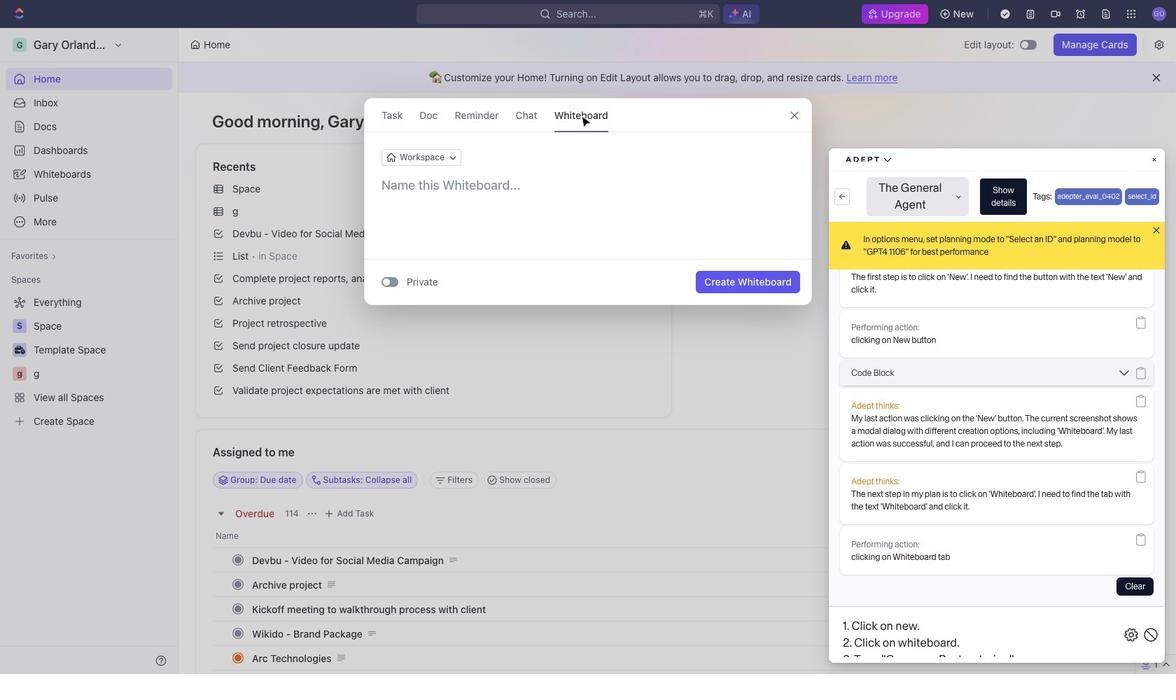 Task type: locate. For each thing, give the bounding box(es) containing it.
dialog
[[364, 98, 813, 305]]

Search tasks... text field
[[947, 470, 1087, 491]]

tree
[[6, 291, 172, 433]]

alert
[[179, 62, 1177, 93]]



Task type: vqa. For each thing, say whether or not it's contained in the screenshot.
Docs
no



Task type: describe. For each thing, give the bounding box(es) containing it.
sidebar navigation
[[0, 28, 179, 675]]

Name this Whiteboard... field
[[365, 177, 812, 194]]

tree inside sidebar navigation
[[6, 291, 172, 433]]



